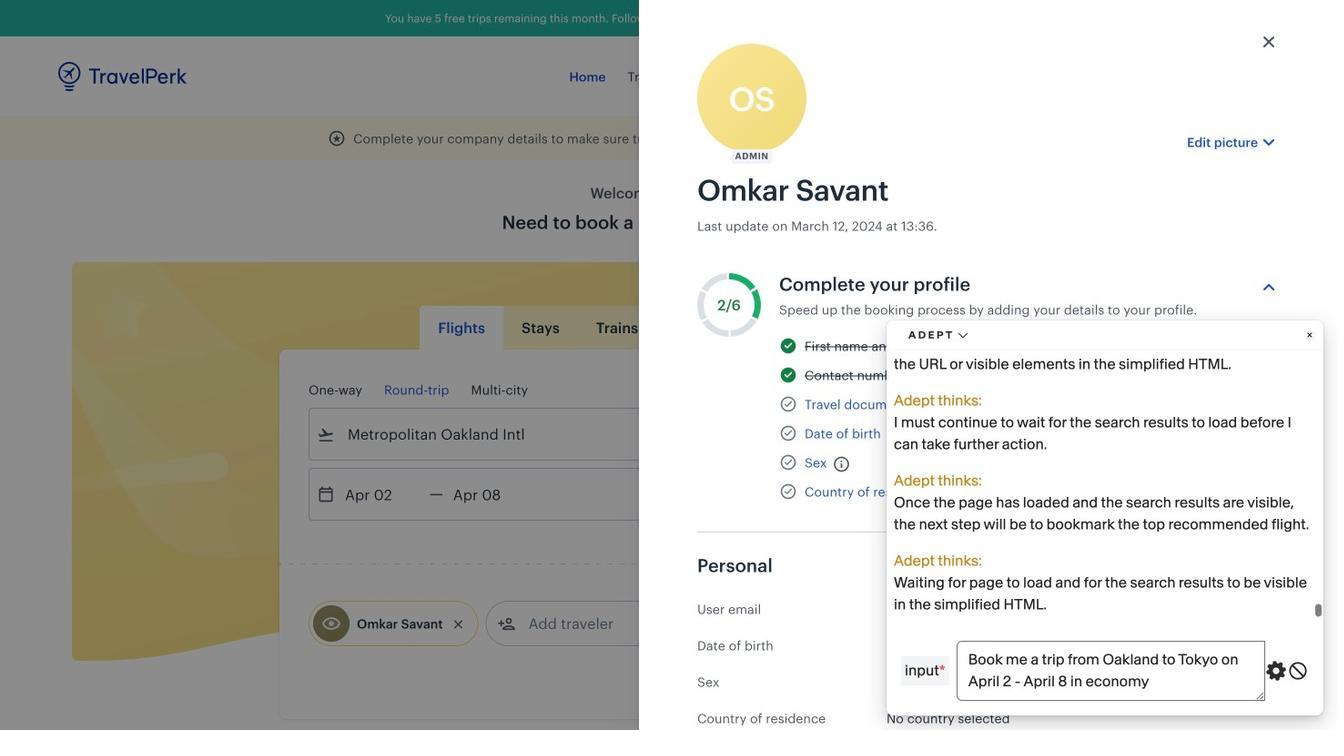 Task type: vqa. For each thing, say whether or not it's contained in the screenshot.
Add first traveler search box
no



Task type: locate. For each thing, give the bounding box(es) containing it.
Return text field
[[443, 469, 538, 520]]

Depart text field
[[335, 469, 430, 520]]



Task type: describe. For each thing, give the bounding box(es) containing it.
From search field
[[335, 420, 621, 449]]

To search field
[[720, 420, 1006, 449]]

Add traveler search field
[[516, 609, 705, 638]]



